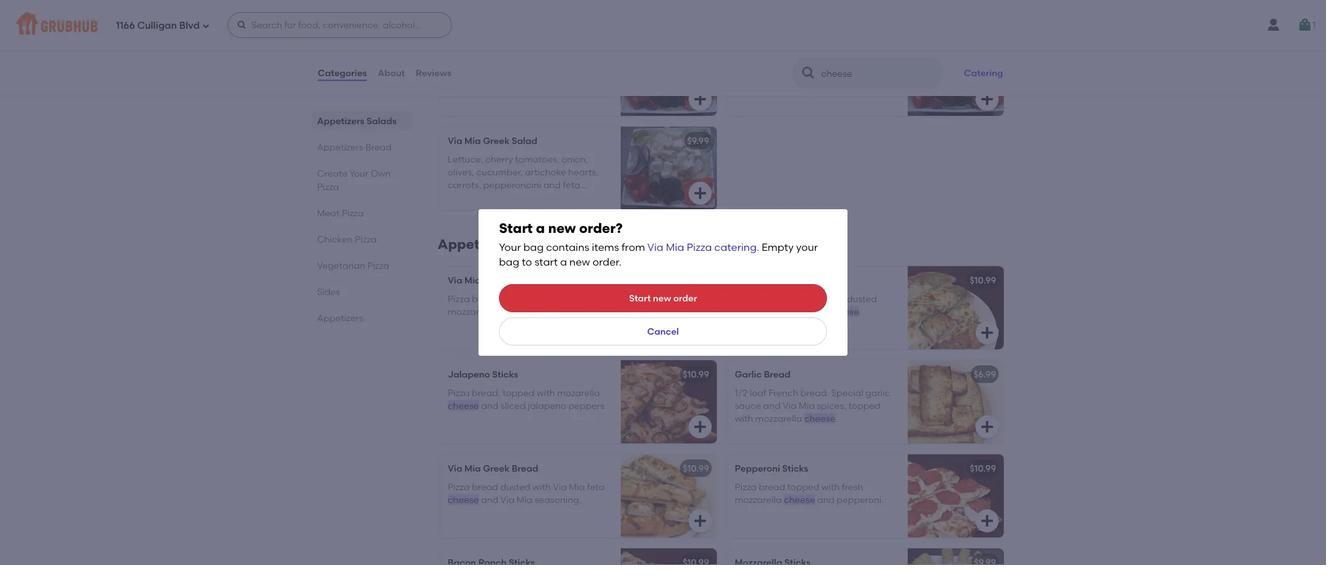 Task type: locate. For each thing, give the bounding box(es) containing it.
0 vertical spatial cucumber,
[[839, 72, 885, 83]]

1 vertical spatial feta
[[587, 482, 605, 493]]

hearts,
[[778, 72, 808, 83], [568, 167, 598, 178]]

your left own
[[350, 168, 369, 179]]

mozzarella down the pepperoni
[[735, 495, 782, 506]]

2 vertical spatial pepperoncini
[[483, 180, 541, 191]]

1 horizontal spatial artichoke
[[735, 72, 776, 83]]

0 horizontal spatial hearts,
[[568, 167, 598, 178]]

1 vertical spatial a
[[560, 256, 567, 268]]

cheese .
[[497, 306, 530, 317], [828, 306, 861, 317], [804, 414, 838, 424]]

cheesy
[[483, 275, 516, 286]]

0 horizontal spatial bag
[[499, 256, 519, 268]]

1 horizontal spatial carrots.
[[815, 85, 848, 96]]

1 vertical spatial ,
[[479, 72, 481, 83]]

mozzarella down via mia cheesy bread
[[448, 306, 495, 317]]

and
[[572, 72, 590, 83], [795, 85, 812, 96], [543, 180, 561, 191], [481, 401, 499, 411], [763, 401, 781, 411], [481, 495, 499, 506], [817, 495, 835, 506]]

1 horizontal spatial pizza bread topped with fresh mozzarella
[[735, 482, 863, 506]]

new
[[548, 220, 576, 237], [570, 256, 590, 268], [653, 293, 671, 304]]

greek for salad
[[483, 136, 510, 146]]

1 vertical spatial pizza bread topped with fresh mozzarella
[[735, 482, 863, 506]]

1 horizontal spatial bread,
[[759, 293, 788, 304]]

mia up pizza bread dusted with via mia feta cheese and via mia seasoning.
[[465, 464, 481, 474]]

own
[[371, 168, 391, 179]]

0 vertical spatial artichoke
[[735, 72, 776, 83]]

topped down garlic
[[849, 401, 881, 411]]

0 horizontal spatial tomatoes,
[[515, 154, 560, 165]]

carrots.
[[448, 85, 481, 96], [815, 85, 848, 96]]

bread down to
[[518, 275, 544, 286]]

olives, down lettuce, tomatoes, cheese
[[810, 72, 837, 83]]

appetizers bread down appetizers salads
[[317, 142, 392, 153]]

start new order
[[629, 293, 697, 304]]

0 vertical spatial your
[[350, 168, 369, 179]]

bread down the 'via mia greek bread'
[[472, 482, 498, 493]]

and inside lettuce, cherry tomatoes, onion, olives, cucumber, artichoke hearts, carrots, pepperoncini and feta
[[543, 180, 561, 191]]

spices,
[[817, 401, 847, 411]]

sticks
[[492, 369, 518, 380], [782, 464, 809, 474]]

1 vertical spatial fresh
[[755, 306, 777, 317]]

1 vertical spatial sticks
[[782, 464, 809, 474]]

salad for via mia greek salad
[[512, 136, 537, 146]]

1 horizontal spatial ,
[[850, 59, 853, 70]]

2 horizontal spatial olives,
[[810, 72, 837, 83]]

dusted down the 'via mia greek bread'
[[500, 482, 531, 493]]

1 horizontal spatial a
[[560, 256, 567, 268]]

0 horizontal spatial your
[[350, 168, 369, 179]]

french
[[769, 388, 799, 398]]

carrots. down reviews
[[448, 85, 481, 96]]

0 vertical spatial start
[[499, 220, 533, 237]]

svg image inside main navigation navigation
[[202, 22, 210, 30]]

via
[[448, 41, 462, 52], [735, 41, 749, 52], [448, 136, 462, 146], [648, 241, 664, 254], [448, 275, 462, 286], [735, 275, 749, 286], [783, 401, 797, 411], [448, 464, 462, 474], [553, 482, 567, 493], [501, 495, 515, 506]]

1 vertical spatial new
[[570, 256, 590, 268]]

with up seasoning.
[[533, 482, 551, 493]]

bread inside pizza bread dusted with via mia feta cheese and via mia seasoning.
[[472, 482, 498, 493]]

0 vertical spatial greek
[[483, 136, 510, 146]]

mozzarella down pesto
[[779, 306, 826, 317]]

2 horizontal spatial fresh
[[842, 482, 863, 493]]

0 horizontal spatial olives,
[[448, 167, 474, 178]]

new left order
[[653, 293, 671, 304]]

artichoke inside ", artichoke hearts, olives, cucumber, pepperoncini and carrots."
[[735, 72, 776, 83]]

1 horizontal spatial cucumber,
[[839, 72, 885, 83]]

meat pizza
[[317, 208, 364, 219]]

fresh down start
[[555, 293, 576, 304]]

olives,
[[484, 72, 510, 83], [810, 72, 837, 83], [448, 167, 474, 178]]

mozzarella down french
[[755, 414, 802, 424]]

pizza bread topped with fresh mozzarella down pepperoni sticks
[[735, 482, 863, 506]]

pizza bread, topped with mozarella cheese and sliced jalapeno peppers.
[[448, 388, 607, 411]]

1 vertical spatial $9.99
[[687, 136, 709, 146]]

1 vertical spatial appetizers bread
[[438, 236, 555, 253]]

catering button
[[958, 59, 1009, 87]]

pepperoncini down via mia chef salad
[[512, 72, 570, 83]]

0 vertical spatial sticks
[[492, 369, 518, 380]]

cheese . for with
[[497, 306, 530, 317]]

sticks for jalapeno sticks
[[492, 369, 518, 380]]

0 horizontal spatial bread,
[[472, 388, 501, 398]]

0 horizontal spatial artichoke
[[525, 167, 566, 178]]

fresh up pepperoni.
[[842, 482, 863, 493]]

via mia pesto bread image
[[908, 267, 1004, 350]]

search icon image
[[801, 65, 816, 81]]

1 vertical spatial pepperoncini
[[735, 85, 793, 96]]

pesto
[[770, 275, 795, 286]]

greek up pizza bread dusted with via mia feta cheese and via mia seasoning.
[[483, 464, 510, 474]]

and inside pizza bread dusted with via mia feta cheese and via mia seasoning.
[[481, 495, 499, 506]]

garlic
[[735, 369, 762, 380]]

cucumber, down "cherry"
[[476, 167, 523, 178]]

pizza bread topped with fresh mozzarella for cheese .
[[448, 293, 576, 317]]

1 vertical spatial tomatoes,
[[515, 154, 560, 165]]

pepperoncini
[[512, 72, 570, 83], [735, 85, 793, 96], [483, 180, 541, 191]]

lettuce, down via mia garden salad
[[735, 59, 770, 70]]

cheese . down cheesy
[[497, 306, 530, 317]]

via mia chef salad
[[448, 41, 532, 52]]

pesto
[[790, 293, 814, 304]]

1 vertical spatial greek
[[483, 464, 510, 474]]

1 horizontal spatial tomatoes,
[[773, 59, 817, 70]]

0 horizontal spatial fresh
[[555, 293, 576, 304]]

pizza inside vegetarian pizza tab
[[367, 260, 389, 271]]

bread up french
[[764, 369, 791, 380]]

2 vertical spatial $9.99
[[687, 275, 709, 286]]

greek
[[483, 136, 510, 146], [483, 464, 510, 474]]

cucumber, inside ", artichoke hearts, olives, cucumber, pepperoncini and carrots."
[[839, 72, 885, 83]]

salad
[[506, 41, 532, 52], [806, 41, 831, 52], [512, 136, 537, 146]]

olives, inside lettuce, cherry tomatoes, onion, olives, cucumber, artichoke hearts, carrots, pepperoncini and feta
[[448, 167, 474, 178]]

svg image inside 1 button
[[1298, 17, 1313, 33]]

0 vertical spatial pepperoncini
[[512, 72, 570, 83]]

pizza right meat
[[342, 208, 364, 219]]

pizza down meat pizza "tab"
[[355, 234, 377, 245]]

new inside empty your bag to start a new order.
[[570, 256, 590, 268]]

with up jalapeno
[[537, 388, 555, 398]]

appetizers salads tab
[[317, 114, 407, 128]]

create your own pizza tab
[[317, 167, 407, 194]]

olives, down chef
[[484, 72, 510, 83]]

bread
[[472, 293, 498, 304], [472, 482, 498, 493], [759, 482, 785, 493]]

and inside 1/2 loaf french bread. special garlic sauce and via mia spices, topped with mozzarella
[[763, 401, 781, 411]]

mia left chef
[[465, 41, 481, 52]]

topped up sliced
[[503, 388, 535, 398]]

appetizers down sides
[[317, 313, 363, 324]]

1 vertical spatial lettuce,
[[448, 154, 483, 165]]

cheese down the 'via mia greek bread'
[[448, 495, 479, 506]]

mia up seasoning.
[[569, 482, 585, 493]]

start inside start new order button
[[629, 293, 651, 304]]

empty your bag to start a new order.
[[499, 241, 818, 268]]

mia right from
[[666, 241, 684, 254]]

dusted right 'sauce,'
[[847, 293, 877, 304]]

pizza inside chicken pizza tab
[[355, 234, 377, 245]]

. for pizza bread topped with fresh mozzarella
[[528, 306, 530, 317]]

topped
[[500, 293, 532, 304], [503, 388, 535, 398], [849, 401, 881, 411], [787, 482, 820, 493]]

a down contains at top
[[560, 256, 567, 268]]

1 vertical spatial cucumber,
[[476, 167, 523, 178]]

0 horizontal spatial feta
[[563, 180, 580, 191]]

with inside pizza bread, pesto sauce, dusted with fresh mozzarella
[[735, 306, 753, 317]]

sticks up sliced
[[492, 369, 518, 380]]

bag
[[523, 241, 544, 254], [499, 256, 519, 268]]

pepperoni sticks
[[735, 464, 809, 474]]

1 vertical spatial hearts,
[[568, 167, 598, 178]]

svg image for lettuce, tomatoes, cheese
[[980, 92, 995, 107]]

salad right chef
[[506, 41, 532, 52]]

cheese down spices,
[[804, 414, 836, 424]]

0 horizontal spatial cucumber,
[[476, 167, 523, 178]]

mia down bread.
[[799, 401, 815, 411]]

bag left to
[[499, 256, 519, 268]]

0 horizontal spatial appetizers bread
[[317, 142, 392, 153]]

onion,
[[562, 154, 588, 165]]

1 horizontal spatial lettuce,
[[735, 59, 770, 70]]

pizza down via mia pesto bread
[[735, 293, 757, 304]]

meat pizza tab
[[317, 206, 407, 220]]

pepperoncini down lettuce, tomatoes, cheese
[[735, 85, 793, 96]]

pizza down via mia cheesy bread
[[448, 293, 470, 304]]

0 horizontal spatial lettuce,
[[448, 154, 483, 165]]

appetizers bread inside tab
[[317, 142, 392, 153]]

pepperoni.
[[837, 495, 884, 506]]

1 horizontal spatial fresh
[[755, 306, 777, 317]]

lettuce, for lettuce, tomatoes, cheese
[[735, 59, 770, 70]]

1 horizontal spatial feta
[[587, 482, 605, 493]]

1 horizontal spatial sticks
[[782, 464, 809, 474]]

0 vertical spatial fresh
[[555, 293, 576, 304]]

salad up the search icon
[[806, 41, 831, 52]]

olives, up the carrots,
[[448, 167, 474, 178]]

1 horizontal spatial olives,
[[484, 72, 510, 83]]

cancel button
[[499, 318, 827, 346]]

1 vertical spatial bag
[[499, 256, 519, 268]]

0 vertical spatial pizza bread topped with fresh mozzarella
[[448, 293, 576, 317]]

1 vertical spatial start
[[629, 293, 651, 304]]

fresh
[[555, 293, 576, 304], [755, 306, 777, 317], [842, 482, 863, 493]]

tomatoes, left "onion,"
[[515, 154, 560, 165]]

peppers.
[[569, 401, 607, 411]]

, down via mia chef salad
[[479, 72, 481, 83]]

categories button
[[317, 50, 368, 96]]

1 horizontal spatial your
[[499, 241, 521, 254]]

a up start
[[536, 220, 545, 237]]

0 vertical spatial hearts,
[[778, 72, 808, 83]]

hearts, inside ", artichoke hearts, olives, cucumber, pepperoncini and carrots."
[[778, 72, 808, 83]]

0 vertical spatial bread,
[[759, 293, 788, 304]]

feta
[[563, 180, 580, 191], [587, 482, 605, 493]]

your inside "create your own pizza"
[[350, 168, 369, 179]]

mozzarella inside 1/2 loaf french bread. special garlic sauce and via mia spices, topped with mozzarella
[[755, 414, 802, 424]]

1 vertical spatial bread,
[[472, 388, 501, 398]]

cheese . down 'sauce,'
[[828, 306, 861, 317]]

meat
[[317, 208, 340, 219]]

mozzarella sticks image
[[908, 549, 1004, 566]]

mia
[[465, 41, 481, 52], [752, 41, 768, 52], [465, 136, 481, 146], [666, 241, 684, 254], [465, 275, 481, 286], [752, 275, 768, 286], [799, 401, 815, 411], [465, 464, 481, 474], [569, 482, 585, 493], [517, 495, 533, 506]]

chef
[[483, 41, 504, 52]]

mia inside 1/2 loaf french bread. special garlic sauce and via mia spices, topped with mozzarella
[[799, 401, 815, 411]]

cheese . for sauce,
[[828, 306, 861, 317]]

,
[[850, 59, 853, 70], [479, 72, 481, 83]]

1 horizontal spatial bag
[[523, 241, 544, 254]]

, inside , olives, pepperoncini and carrots.
[[479, 72, 481, 83]]

0 vertical spatial dusted
[[847, 293, 877, 304]]

1 horizontal spatial start
[[629, 293, 651, 304]]

2 vertical spatial fresh
[[842, 482, 863, 493]]

about button
[[377, 50, 406, 96]]

0 horizontal spatial start
[[499, 220, 533, 237]]

, for carrots.
[[479, 72, 481, 83]]

start
[[499, 220, 533, 237], [629, 293, 651, 304]]

bread,
[[759, 293, 788, 304], [472, 388, 501, 398]]

garlic bread
[[735, 369, 791, 380]]

with down sauce
[[735, 414, 753, 424]]

bread, down via mia pesto bread
[[759, 293, 788, 304]]

cheese down jalapeno
[[448, 401, 479, 411]]

1 horizontal spatial dusted
[[847, 293, 877, 304]]

mia up the carrots,
[[465, 136, 481, 146]]

pizza down create
[[317, 181, 339, 192]]

cheese down cheesy
[[497, 306, 528, 317]]

1 vertical spatial artichoke
[[525, 167, 566, 178]]

mozzarella
[[448, 306, 495, 317], [779, 306, 826, 317], [755, 414, 802, 424], [735, 495, 782, 506]]

tomatoes, down garden
[[773, 59, 817, 70]]

bread down via mia cheesy bread
[[472, 293, 498, 304]]

0 horizontal spatial dusted
[[500, 482, 531, 493]]

artichoke down "onion,"
[[525, 167, 566, 178]]

0 vertical spatial feta
[[563, 180, 580, 191]]

your up cheesy
[[499, 241, 521, 254]]

cucumber, right the search icon
[[839, 72, 885, 83]]

0 vertical spatial a
[[536, 220, 545, 237]]

lettuce, for lettuce, cherry tomatoes, onion, olives, cucumber, artichoke hearts, carrots, pepperoncini and feta
[[448, 154, 483, 165]]

bread up own
[[366, 142, 392, 153]]

2 vertical spatial new
[[653, 293, 671, 304]]

pizza down chicken pizza tab
[[367, 260, 389, 271]]

appetizers bread tab
[[317, 140, 407, 154]]

dusted
[[847, 293, 877, 304], [500, 482, 531, 493]]

via mia pesto bread
[[735, 275, 824, 286]]

artichoke
[[735, 72, 776, 83], [525, 167, 566, 178]]

new up contains at top
[[548, 220, 576, 237]]

1 carrots. from the left
[[448, 85, 481, 96]]

and inside ", artichoke hearts, olives, cucumber, pepperoncini and carrots."
[[795, 85, 812, 96]]

0 horizontal spatial ,
[[479, 72, 481, 83]]

appetizers bread up to
[[438, 236, 555, 253]]

1 horizontal spatial hearts,
[[778, 72, 808, 83]]

a
[[536, 220, 545, 237], [560, 256, 567, 268]]

, right the search icon
[[850, 59, 853, 70]]

from
[[622, 241, 645, 254]]

lettuce, up the carrots,
[[448, 154, 483, 165]]

mozarella
[[557, 388, 600, 398]]

mia left seasoning.
[[517, 495, 533, 506]]

bread, inside pizza bread, pesto sauce, dusted with fresh mozzarella
[[759, 293, 788, 304]]

to
[[522, 256, 532, 268]]

0 vertical spatial tomatoes,
[[773, 59, 817, 70]]

cheese . for bread.
[[804, 414, 838, 424]]

1 vertical spatial dusted
[[500, 482, 531, 493]]

topped inside pizza bread, topped with mozarella cheese and sliced jalapeno peppers.
[[503, 388, 535, 398]]

pizza bread topped with fresh mozzarella down cheesy
[[448, 293, 576, 317]]

2 greek from the top
[[483, 464, 510, 474]]

.
[[757, 241, 759, 254], [528, 306, 530, 317], [859, 306, 861, 317], [836, 414, 838, 424]]

loaf
[[750, 388, 767, 398]]

svg image
[[202, 22, 210, 30], [980, 92, 995, 107], [693, 186, 708, 201], [980, 420, 995, 435], [693, 514, 708, 529], [980, 514, 995, 529]]

categories
[[318, 68, 367, 78]]

3 $9.99 from the top
[[687, 275, 709, 286]]

with inside pizza bread dusted with via mia feta cheese and via mia seasoning.
[[533, 482, 551, 493]]

start up cancel
[[629, 293, 651, 304]]

hearts, down lettuce, tomatoes, cheese
[[778, 72, 808, 83]]

$8.99
[[974, 41, 996, 52]]

lettuce, tomatoes, cheese
[[735, 59, 850, 70]]

jalapeno
[[448, 369, 490, 380]]

appetizers up via mia cheesy bread
[[438, 236, 511, 253]]

lettuce,
[[735, 59, 770, 70], [448, 154, 483, 165]]

jalapeno
[[528, 401, 566, 411]]

pepperoncini inside ", artichoke hearts, olives, cucumber, pepperoncini and carrots."
[[735, 85, 793, 96]]

$9.99 for via mia pesto bread
[[687, 275, 709, 286]]

fresh down via mia pesto bread
[[755, 306, 777, 317]]

0 horizontal spatial sticks
[[492, 369, 518, 380]]

pepperoncini down "cherry"
[[483, 180, 541, 191]]

new inside button
[[653, 293, 671, 304]]

0 vertical spatial appetizers bread
[[317, 142, 392, 153]]

cherry
[[486, 154, 513, 165]]

bread down pepperoni sticks
[[759, 482, 785, 493]]

pizza bread topped with fresh mozzarella
[[448, 293, 576, 317], [735, 482, 863, 506]]

sticks right the pepperoni
[[782, 464, 809, 474]]

lettuce, inside lettuce, cherry tomatoes, onion, olives, cucumber, artichoke hearts, carrots, pepperoncini and feta
[[448, 154, 483, 165]]

start up to
[[499, 220, 533, 237]]

hearts, down "onion,"
[[568, 167, 598, 178]]

pizza down jalapeno
[[448, 388, 470, 398]]

svg image
[[1298, 17, 1313, 33], [237, 20, 247, 30], [693, 92, 708, 107], [980, 325, 995, 341], [693, 420, 708, 435]]

salad up "cherry"
[[512, 136, 537, 146]]

0 vertical spatial lettuce,
[[735, 59, 770, 70]]

0 vertical spatial $9.99
[[687, 41, 709, 52]]

via mia garden salad image
[[908, 33, 1004, 116]]

0 horizontal spatial pizza bread topped with fresh mozzarella
[[448, 293, 576, 317]]

pizza inside pizza bread dusted with via mia feta cheese and via mia seasoning.
[[448, 482, 470, 493]]

cheese . down spices,
[[804, 414, 838, 424]]

0 vertical spatial ,
[[850, 59, 853, 70]]

svg image for cheese and pepperoni.
[[980, 514, 995, 529]]

jalapeno sticks image
[[621, 361, 717, 444]]

greek up "cherry"
[[483, 136, 510, 146]]

svg image for jalapeno sticks
[[693, 420, 708, 435]]

via mia chef salad image
[[621, 33, 717, 116]]

$10.99 for pizza bread dusted with via mia feta cheese and via mia seasoning.
[[683, 464, 709, 474]]

bread, inside pizza bread, topped with mozarella cheese and sliced jalapeno peppers.
[[472, 388, 501, 398]]

fresh inside pizza bread, pesto sauce, dusted with fresh mozzarella
[[755, 306, 777, 317]]

olives, inside , olives, pepperoncini and carrots.
[[484, 72, 510, 83]]

with inside 1/2 loaf french bread. special garlic sauce and via mia spices, topped with mozzarella
[[735, 414, 753, 424]]

1 $9.99 from the top
[[687, 41, 709, 52]]

your bag contains items from via mia pizza catering .
[[499, 241, 759, 254]]

2 carrots. from the left
[[815, 85, 848, 96]]

bag up to
[[523, 241, 544, 254]]

start for start a new order?
[[499, 220, 533, 237]]

, inside ", artichoke hearts, olives, cucumber, pepperoncini and carrots."
[[850, 59, 853, 70]]

pepperoncini inside , olives, pepperoncini and carrots.
[[512, 72, 570, 83]]

0 horizontal spatial carrots.
[[448, 85, 481, 96]]

artichoke down lettuce, tomatoes, cheese
[[735, 72, 776, 83]]

1 greek from the top
[[483, 136, 510, 146]]



Task type: vqa. For each thing, say whether or not it's contained in the screenshot.
seattle, wa button
no



Task type: describe. For each thing, give the bounding box(es) containing it.
cucumber, inside lettuce, cherry tomatoes, onion, olives, cucumber, artichoke hearts, carrots, pepperoncini and feta
[[476, 167, 523, 178]]

reviews
[[416, 68, 452, 78]]

appetizers up create
[[317, 142, 363, 153]]

, for cucumber,
[[850, 59, 853, 70]]

bacon ranch sticks image
[[621, 549, 717, 566]]

catering
[[964, 68, 1003, 78]]

$10.99 for cheese and pepperoni.
[[970, 464, 996, 474]]

cheese down pepperoni sticks
[[784, 495, 815, 506]]

carrots. inside ", artichoke hearts, olives, cucumber, pepperoncini and carrots."
[[815, 85, 848, 96]]

mia left cheesy
[[465, 275, 481, 286]]

tomatoes, inside lettuce, cherry tomatoes, onion, olives, cucumber, artichoke hearts, carrots, pepperoncini and feta
[[515, 154, 560, 165]]

carrots,
[[448, 180, 481, 191]]

$10.99 for cheese .
[[970, 275, 996, 286]]

pizza down the pepperoni
[[735, 482, 757, 493]]

bag inside empty your bag to start a new order.
[[499, 256, 519, 268]]

svg image for via mia chef salad
[[693, 92, 708, 107]]

pizza left catering
[[687, 241, 712, 254]]

bread, for and
[[472, 388, 501, 398]]

appetizers salads
[[317, 115, 397, 126]]

topped up cheese and pepperoni.
[[787, 482, 820, 493]]

and inside , olives, pepperoncini and carrots.
[[572, 72, 590, 83]]

via mia greek salad image
[[621, 127, 717, 210]]

dusted inside pizza bread, pesto sauce, dusted with fresh mozzarella
[[847, 293, 877, 304]]

$9.99 for via mia garden salad
[[687, 41, 709, 52]]

1 horizontal spatial appetizers bread
[[438, 236, 555, 253]]

reviews button
[[415, 50, 452, 96]]

bread for via
[[472, 293, 498, 304]]

via mia greek bread
[[448, 464, 538, 474]]

via inside 1/2 loaf french bread. special garlic sauce and via mia spices, topped with mozzarella
[[783, 401, 797, 411]]

hearts, inside lettuce, cherry tomatoes, onion, olives, cucumber, artichoke hearts, carrots, pepperoncini and feta
[[568, 167, 598, 178]]

pizza bread topped with fresh mozzarella for cheese and pepperoni.
[[735, 482, 863, 506]]

artichoke inside lettuce, cherry tomatoes, onion, olives, cucumber, artichoke hearts, carrots, pepperoncini and feta
[[525, 167, 566, 178]]

via mia cheesy bread
[[448, 275, 544, 286]]

sides
[[317, 286, 340, 297]]

mia left pesto
[[752, 275, 768, 286]]

and inside pizza bread, topped with mozarella cheese and sliced jalapeno peppers.
[[481, 401, 499, 411]]

$10.99 for pizza bread, topped with mozarella cheese and sliced jalapeno peppers.
[[683, 369, 709, 380]]

greek for bread
[[483, 464, 510, 474]]

1/2
[[735, 388, 748, 398]]

topped down cheesy
[[500, 293, 532, 304]]

cheese inside pizza bread dusted with via mia feta cheese and via mia seasoning.
[[448, 495, 479, 506]]

cancel
[[647, 326, 679, 337]]

$6.99
[[974, 369, 996, 380]]

about
[[378, 68, 405, 78]]

Search Via Mia Pizza search field
[[820, 67, 918, 79]]

topped inside 1/2 loaf french bread. special garlic sauce and via mia spices, topped with mozzarella
[[849, 401, 881, 411]]

bread.
[[801, 388, 829, 398]]

. for 1/2 loaf french bread. special garlic sauce and via mia spices, topped with mozzarella
[[836, 414, 838, 424]]

pepperoni sticks image
[[908, 455, 1004, 538]]

pizza bread, pesto sauce, dusted with fresh mozzarella
[[735, 293, 877, 317]]

cheese right the search icon
[[819, 59, 850, 70]]

with down start
[[535, 293, 553, 304]]

pizza inside meat pizza "tab"
[[342, 208, 364, 219]]

, olives, pepperoncini and carrots.
[[448, 72, 590, 96]]

svg image for via mia pesto bread
[[980, 325, 995, 341]]

dusted inside pizza bread dusted with via mia feta cheese and via mia seasoning.
[[500, 482, 531, 493]]

garlic bread image
[[908, 361, 1004, 444]]

bread inside appetizers bread tab
[[366, 142, 392, 153]]

pizza inside pizza bread, topped with mozarella cheese and sliced jalapeno peppers.
[[448, 388, 470, 398]]

cheese down 'sauce,'
[[828, 306, 859, 317]]

fresh for pepperoni sticks
[[842, 482, 863, 493]]

0 vertical spatial bag
[[523, 241, 544, 254]]

sticks for pepperoni sticks
[[782, 464, 809, 474]]

start
[[535, 256, 558, 268]]

jalapeno sticks
[[448, 369, 518, 380]]

fresh for via mia cheesy bread
[[555, 293, 576, 304]]

bread up pesto
[[797, 275, 824, 286]]

vegetarian
[[317, 260, 365, 271]]

lettuce, cherry tomatoes, onion, olives, cucumber, artichoke hearts, carrots, pepperoncini and feta
[[448, 154, 598, 191]]

pepperoni
[[735, 464, 780, 474]]

bread, for fresh
[[759, 293, 788, 304]]

carrots. inside , olives, pepperoncini and carrots.
[[448, 85, 481, 96]]

pizza inside "create your own pizza"
[[317, 181, 339, 192]]

sauce
[[735, 401, 761, 411]]

bread for pepperoni
[[759, 482, 785, 493]]

special
[[831, 388, 864, 398]]

culligan
[[137, 20, 177, 31]]

cheese down via mia chef salad
[[448, 72, 479, 83]]

with inside pizza bread, topped with mozarella cheese and sliced jalapeno peppers.
[[537, 388, 555, 398]]

create your own pizza
[[317, 168, 391, 192]]

chicken pizza
[[317, 234, 377, 245]]

appetizers up appetizers bread tab
[[317, 115, 365, 126]]

order
[[673, 293, 697, 304]]

garden
[[770, 41, 804, 52]]

bread up pizza bread dusted with via mia feta cheese and via mia seasoning.
[[512, 464, 538, 474]]

cheese inside pizza bread, topped with mozarella cheese and sliced jalapeno peppers.
[[448, 401, 479, 411]]

your
[[796, 241, 818, 254]]

contains
[[546, 241, 589, 254]]

2 $9.99 from the top
[[687, 136, 709, 146]]

sides tab
[[317, 285, 407, 299]]

blvd
[[179, 20, 200, 31]]

empty
[[762, 241, 794, 254]]

svg image for cheese .
[[980, 420, 995, 435]]

seasoning.
[[535, 495, 581, 506]]

. for pizza bread, pesto sauce, dusted with fresh mozzarella
[[859, 306, 861, 317]]

mia left garden
[[752, 41, 768, 52]]

salad for via mia chef salad
[[506, 41, 532, 52]]

start a new order?
[[499, 220, 623, 237]]

1166
[[116, 20, 135, 31]]

, artichoke hearts, olives, cucumber, pepperoncini and carrots.
[[735, 59, 885, 96]]

garlic
[[866, 388, 890, 398]]

items
[[592, 241, 619, 254]]

pepperoncini inside lettuce, cherry tomatoes, onion, olives, cucumber, artichoke hearts, carrots, pepperoncini and feta
[[483, 180, 541, 191]]

create
[[317, 168, 348, 179]]

order.
[[593, 256, 622, 268]]

feta inside lettuce, cherry tomatoes, onion, olives, cucumber, artichoke hearts, carrots, pepperoncini and feta
[[563, 180, 580, 191]]

vegetarian pizza
[[317, 260, 389, 271]]

via mia garden salad
[[735, 41, 831, 52]]

sliced
[[501, 401, 526, 411]]

start for start new order
[[629, 293, 651, 304]]

sauce,
[[816, 293, 845, 304]]

1
[[1313, 19, 1316, 30]]

via mia cheesy bread image
[[621, 267, 717, 350]]

with up cheese and pepperoni.
[[822, 482, 840, 493]]

1/2 loaf french bread. special garlic sauce and via mia spices, topped with mozzarella
[[735, 388, 890, 424]]

start new order button
[[499, 285, 827, 313]]

cheese and pepperoni.
[[784, 495, 884, 506]]

0 horizontal spatial a
[[536, 220, 545, 237]]

1 button
[[1298, 13, 1316, 37]]

pizza inside pizza bread, pesto sauce, dusted with fresh mozzarella
[[735, 293, 757, 304]]

svg image for pizza bread dusted with via mia feta cheese and via mia seasoning.
[[693, 514, 708, 529]]

catering
[[715, 241, 757, 254]]

1166 culligan blvd
[[116, 20, 200, 31]]

a inside empty your bag to start a new order.
[[560, 256, 567, 268]]

salad for via mia garden salad
[[806, 41, 831, 52]]

0 vertical spatial new
[[548, 220, 576, 237]]

salads
[[367, 115, 397, 126]]

olives, inside ", artichoke hearts, olives, cucumber, pepperoncini and carrots."
[[810, 72, 837, 83]]

via mia greek salad
[[448, 136, 537, 146]]

main navigation navigation
[[0, 0, 1326, 50]]

chicken pizza tab
[[317, 233, 407, 246]]

vegetarian pizza tab
[[317, 259, 407, 272]]

1 vertical spatial your
[[499, 241, 521, 254]]

feta inside pizza bread dusted with via mia feta cheese and via mia seasoning.
[[587, 482, 605, 493]]

mozzarella inside pizza bread, pesto sauce, dusted with fresh mozzarella
[[779, 306, 826, 317]]

via mia greek bread image
[[621, 455, 717, 538]]

appetizers tab
[[317, 311, 407, 325]]

order?
[[579, 220, 623, 237]]

chicken
[[317, 234, 353, 245]]

pizza bread dusted with via mia feta cheese and via mia seasoning.
[[448, 482, 605, 506]]

bread up to
[[514, 236, 555, 253]]



